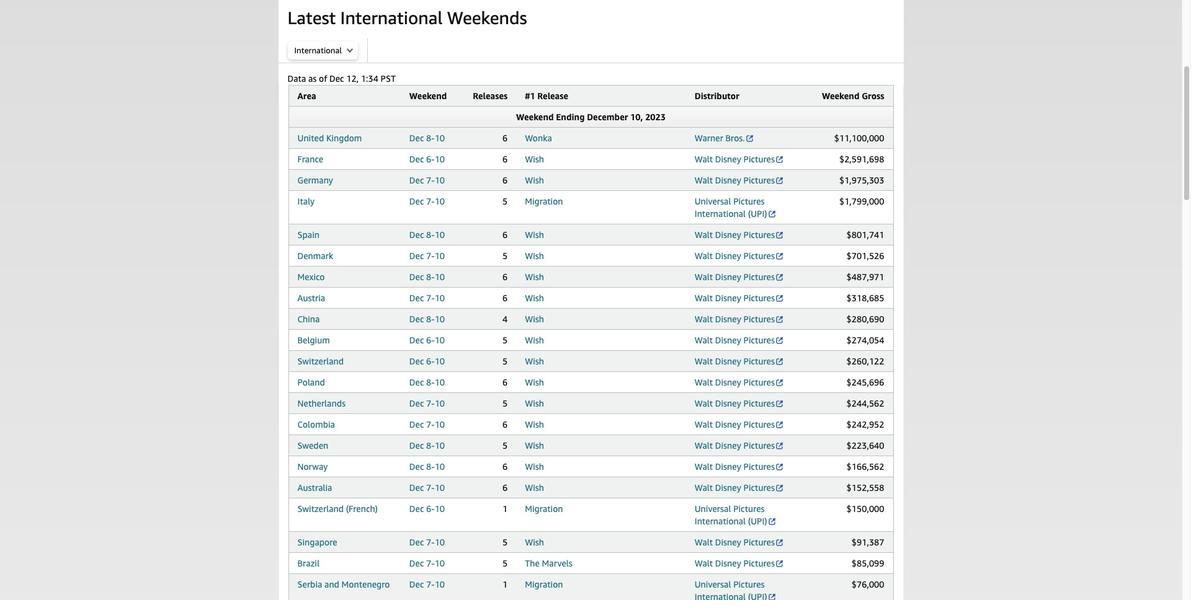 Task type: describe. For each thing, give the bounding box(es) containing it.
december
[[587, 112, 628, 122]]

walt for $223,640
[[695, 441, 713, 451]]

migration link for serbia and montenegro
[[525, 580, 563, 590]]

pictures for $242,952
[[744, 419, 775, 430]]

weekends
[[447, 7, 527, 28]]

disney for $242,952
[[715, 419, 741, 430]]

$11,100,000
[[834, 133, 885, 143]]

singapore
[[298, 537, 337, 548]]

belgium
[[298, 335, 330, 346]]

dec for china
[[409, 314, 424, 325]]

australia
[[298, 483, 332, 493]]

disney for $91,387
[[715, 537, 741, 548]]

1 for dec 7-10
[[503, 580, 508, 590]]

dec 8-10 link for spain
[[409, 230, 445, 240]]

7- for colombia
[[426, 419, 435, 430]]

12,
[[346, 73, 359, 84]]

dropdown image
[[347, 48, 353, 53]]

disney for $85,099
[[715, 558, 741, 569]]

dec for serbia and montenegro
[[409, 580, 424, 590]]

dec 8-10 for china
[[409, 314, 445, 325]]

serbia and montenegro
[[298, 580, 390, 590]]

kingdom
[[326, 133, 362, 143]]

dec 7-10 link for serbia and montenegro
[[409, 580, 445, 590]]

warner bros.
[[695, 133, 745, 143]]

mexico
[[298, 272, 325, 282]]

pictures for $487,971
[[744, 272, 775, 282]]

walt disney pictures link for $1,975,303
[[695, 175, 784, 186]]

5 for singapore
[[503, 537, 508, 548]]

marvels
[[542, 558, 573, 569]]

wish link for colombia
[[525, 419, 544, 430]]

1:34
[[361, 73, 378, 84]]

disney for $701,526
[[715, 251, 741, 261]]

$244,562
[[847, 398, 885, 409]]

6 for poland
[[503, 377, 508, 388]]

warner bros. link
[[695, 133, 754, 143]]

walt for $487,971
[[695, 272, 713, 282]]

pictures for $801,741
[[744, 230, 775, 240]]

netherlands
[[298, 398, 346, 409]]

10 for italy
[[435, 196, 445, 207]]

montenegro
[[342, 580, 390, 590]]

universal pictures international (upi) link for $76,000
[[695, 580, 777, 601]]

dec 7-10 for austria
[[409, 293, 445, 303]]

10 for netherlands
[[435, 398, 445, 409]]

poland
[[298, 377, 325, 388]]

wish link for france
[[525, 154, 544, 164]]

france link
[[298, 154, 323, 164]]

brazil
[[298, 558, 320, 569]]

colombia
[[298, 419, 335, 430]]

$701,526
[[847, 251, 885, 261]]

8- for united kingdom
[[426, 133, 435, 143]]

migration link for italy
[[525, 196, 563, 207]]

walt for $91,387
[[695, 537, 713, 548]]

international for italy
[[695, 209, 746, 219]]

#1 release
[[525, 91, 568, 101]]

universal pictures international (upi) link for $1,799,000
[[695, 196, 777, 219]]

mexico link
[[298, 272, 325, 282]]

wish link for austria
[[525, 293, 544, 303]]

wish for france
[[525, 154, 544, 164]]

united kingdom link
[[298, 133, 362, 143]]

1 for dec 6-10
[[503, 504, 508, 514]]

universal pictures international (upi) for $150,000
[[695, 504, 767, 527]]

10 for colombia
[[435, 419, 445, 430]]

$76,000
[[852, 580, 885, 590]]

dec for italy
[[409, 196, 424, 207]]

(upi) for $1,799,000
[[748, 209, 767, 219]]

universal for $1,799,000
[[695, 196, 731, 207]]

dec 8-10 for spain
[[409, 230, 445, 240]]

colombia link
[[298, 419, 335, 430]]

china link
[[298, 314, 320, 325]]

united
[[298, 133, 324, 143]]

wonka
[[525, 133, 552, 143]]

dec for belgium
[[409, 335, 424, 346]]

dec 7-10 link for italy
[[409, 196, 445, 207]]

7- for serbia and montenegro
[[426, 580, 435, 590]]

latest
[[288, 7, 336, 28]]

$487,971
[[847, 272, 885, 282]]

$166,562
[[847, 462, 885, 472]]

wish for austria
[[525, 293, 544, 303]]

belgium link
[[298, 335, 330, 346]]

$801,741
[[847, 230, 885, 240]]

universal for $150,000
[[695, 504, 731, 514]]

dec 8-10 for norway
[[409, 462, 445, 472]]

10 for spain
[[435, 230, 445, 240]]

switzerland (french) link
[[298, 504, 378, 514]]

7- for germany
[[426, 175, 435, 186]]

dec 6-10 link for belgium
[[409, 335, 445, 346]]

wish for netherlands
[[525, 398, 544, 409]]

wish link for sweden
[[525, 441, 544, 451]]

dec for spain
[[409, 230, 424, 240]]

walt disney pictures for $91,387
[[695, 537, 775, 548]]

10 for france
[[435, 154, 445, 164]]

walt disney pictures for $242,952
[[695, 419, 775, 430]]

walt disney pictures for $318,685
[[695, 293, 775, 303]]

distributor
[[695, 91, 740, 101]]

$1,799,000
[[840, 196, 885, 207]]

$280,690
[[847, 314, 885, 325]]

$274,054
[[847, 335, 885, 346]]

$2,591,698
[[840, 154, 885, 164]]

5 for denmark
[[503, 251, 508, 261]]

pst
[[381, 73, 396, 84]]

$152,558
[[847, 483, 885, 493]]

ending
[[556, 112, 585, 122]]

walt for $244,562
[[695, 398, 713, 409]]

norway link
[[298, 462, 328, 472]]

disney for $245,696
[[715, 377, 741, 388]]

the
[[525, 558, 540, 569]]

dec 8-10 link for united kingdom
[[409, 133, 445, 143]]

6- for belgium
[[426, 335, 435, 346]]

universal for $76,000
[[695, 580, 731, 590]]

6 for germany
[[503, 175, 508, 186]]

disney for $801,741
[[715, 230, 741, 240]]

wish for belgium
[[525, 335, 544, 346]]

dec 8-10 link for norway
[[409, 462, 445, 472]]

walt disney pictures for $2,591,698
[[695, 154, 775, 164]]

6 for mexico
[[503, 272, 508, 282]]

austria
[[298, 293, 325, 303]]

5 for netherlands
[[503, 398, 508, 409]]

austria link
[[298, 293, 325, 303]]

data
[[288, 73, 306, 84]]

latest international weekends
[[288, 7, 527, 28]]

walt disney pictures link for $280,690
[[695, 314, 784, 325]]

walt disney pictures link for $487,971
[[695, 272, 784, 282]]

dec 7-10 link for germany
[[409, 175, 445, 186]]

dec 8-10 link for china
[[409, 314, 445, 325]]

$91,387
[[852, 537, 885, 548]]

spain
[[298, 230, 320, 240]]

pictures for $244,562
[[744, 398, 775, 409]]

$150,000
[[847, 504, 885, 514]]

the marvels link
[[525, 558, 573, 569]]

disney for $274,054
[[715, 335, 741, 346]]

wonka link
[[525, 133, 552, 143]]

pictures for $152,558
[[744, 483, 775, 493]]

serbia and montenegro link
[[298, 580, 390, 590]]

dec 8-10 for mexico
[[409, 272, 445, 282]]

walt for $318,685
[[695, 293, 713, 303]]

10 for norway
[[435, 462, 445, 472]]

dec 7-10 link for australia
[[409, 483, 445, 493]]

walt disney pictures link for $245,696
[[695, 377, 784, 388]]

$245,696
[[847, 377, 885, 388]]

$260,122
[[847, 356, 885, 367]]

france
[[298, 154, 323, 164]]

walt disney pictures link for $166,562
[[695, 462, 784, 472]]

dec 8-10 link for poland
[[409, 377, 445, 388]]

dec 8-10 for poland
[[409, 377, 445, 388]]



Task type: locate. For each thing, give the bounding box(es) containing it.
3 dec 7-10 link from the top
[[409, 251, 445, 261]]

dec 7-10 link for denmark
[[409, 251, 445, 261]]

5 walt from the top
[[695, 272, 713, 282]]

2 dec 6-10 link from the top
[[409, 335, 445, 346]]

2023
[[645, 112, 666, 122]]

dec 6-10 link for france
[[409, 154, 445, 164]]

4 6 from the top
[[503, 230, 508, 240]]

1 dec 6-10 from the top
[[409, 154, 445, 164]]

dec 7-10 link for brazil
[[409, 558, 445, 569]]

and
[[325, 580, 339, 590]]

2 vertical spatial migration link
[[525, 580, 563, 590]]

19 10 from the top
[[435, 537, 445, 548]]

1 vertical spatial switzerland
[[298, 504, 344, 514]]

norway
[[298, 462, 328, 472]]

10 dec 7-10 link from the top
[[409, 580, 445, 590]]

netherlands link
[[298, 398, 346, 409]]

the marvels
[[525, 558, 573, 569]]

poland link
[[298, 377, 325, 388]]

australia link
[[298, 483, 332, 493]]

(upi) for $150,000
[[748, 516, 767, 527]]

dec for colombia
[[409, 419, 424, 430]]

6 wish from the top
[[525, 293, 544, 303]]

8 dec 7-10 from the top
[[409, 537, 445, 548]]

dec for denmark
[[409, 251, 424, 261]]

wish
[[525, 154, 544, 164], [525, 175, 544, 186], [525, 230, 544, 240], [525, 251, 544, 261], [525, 272, 544, 282], [525, 293, 544, 303], [525, 314, 544, 325], [525, 335, 544, 346], [525, 356, 544, 367], [525, 377, 544, 388], [525, 398, 544, 409], [525, 419, 544, 430], [525, 441, 544, 451], [525, 462, 544, 472], [525, 483, 544, 493], [525, 537, 544, 548]]

14 disney from the top
[[715, 462, 741, 472]]

12 walt from the top
[[695, 419, 713, 430]]

gross
[[862, 91, 885, 101]]

dec for mexico
[[409, 272, 424, 282]]

releases
[[473, 91, 508, 101]]

disney for $166,562
[[715, 462, 741, 472]]

2 universal pictures international (upi) from the top
[[695, 504, 767, 527]]

1 vertical spatial (upi)
[[748, 516, 767, 527]]

dec 7-10 link for colombia
[[409, 419, 445, 430]]

singapore link
[[298, 537, 337, 548]]

2 horizontal spatial weekend
[[822, 91, 860, 101]]

2 5 from the top
[[503, 251, 508, 261]]

17 walt disney pictures from the top
[[695, 558, 775, 569]]

universal pictures international (upi) for $1,799,000
[[695, 196, 767, 219]]

1 7- from the top
[[426, 175, 435, 186]]

15 walt disney pictures link from the top
[[695, 483, 784, 493]]

2 8- from the top
[[426, 230, 435, 240]]

3 universal from the top
[[695, 580, 731, 590]]

11 disney from the top
[[715, 398, 741, 409]]

wish link for switzerland
[[525, 356, 544, 367]]

5 7- from the top
[[426, 398, 435, 409]]

italy link
[[298, 196, 315, 207]]

12 walt disney pictures from the top
[[695, 419, 775, 430]]

1 walt disney pictures from the top
[[695, 154, 775, 164]]

international
[[340, 7, 443, 28], [294, 45, 342, 55], [695, 209, 746, 219], [695, 516, 746, 527], [695, 592, 746, 601]]

migration
[[525, 196, 563, 207], [525, 504, 563, 514], [525, 580, 563, 590]]

7 6 from the top
[[503, 377, 508, 388]]

united kingdom
[[298, 133, 362, 143]]

12 wish link from the top
[[525, 419, 544, 430]]

walt for $166,562
[[695, 462, 713, 472]]

dec 7-10 for singapore
[[409, 537, 445, 548]]

0 vertical spatial universal pictures international (upi) link
[[695, 196, 777, 219]]

0 horizontal spatial weekend
[[409, 91, 447, 101]]

as
[[308, 73, 317, 84]]

switzerland down belgium link
[[298, 356, 344, 367]]

2 dec 8-10 from the top
[[409, 230, 445, 240]]

9 disney from the top
[[715, 356, 741, 367]]

walt
[[695, 154, 713, 164], [695, 175, 713, 186], [695, 230, 713, 240], [695, 251, 713, 261], [695, 272, 713, 282], [695, 293, 713, 303], [695, 314, 713, 325], [695, 335, 713, 346], [695, 356, 713, 367], [695, 377, 713, 388], [695, 398, 713, 409], [695, 419, 713, 430], [695, 441, 713, 451], [695, 462, 713, 472], [695, 483, 713, 493], [695, 537, 713, 548], [695, 558, 713, 569]]

weekend gross
[[822, 91, 885, 101]]

5 dec 8-10 link from the top
[[409, 377, 445, 388]]

0 vertical spatial migration link
[[525, 196, 563, 207]]

universal pictures international (upi) link for $150,000
[[695, 504, 777, 527]]

dec for netherlands
[[409, 398, 424, 409]]

4
[[503, 314, 508, 325]]

5
[[503, 196, 508, 207], [503, 251, 508, 261], [503, 335, 508, 346], [503, 356, 508, 367], [503, 398, 508, 409], [503, 441, 508, 451], [503, 537, 508, 548], [503, 558, 508, 569]]

1 vertical spatial 1
[[503, 580, 508, 590]]

11 10 from the top
[[435, 356, 445, 367]]

8- for sweden
[[426, 441, 435, 451]]

8 wish from the top
[[525, 335, 544, 346]]

9 6 from the top
[[503, 462, 508, 472]]

wish link for belgium
[[525, 335, 544, 346]]

11 walt disney pictures link from the top
[[695, 398, 784, 409]]

4 walt disney pictures from the top
[[695, 251, 775, 261]]

7 dec 7-10 link from the top
[[409, 483, 445, 493]]

disney
[[715, 154, 741, 164], [715, 175, 741, 186], [715, 230, 741, 240], [715, 251, 741, 261], [715, 272, 741, 282], [715, 293, 741, 303], [715, 314, 741, 325], [715, 335, 741, 346], [715, 356, 741, 367], [715, 377, 741, 388], [715, 398, 741, 409], [715, 419, 741, 430], [715, 441, 741, 451], [715, 462, 741, 472], [715, 483, 741, 493], [715, 537, 741, 548], [715, 558, 741, 569]]

0 vertical spatial switzerland
[[298, 356, 344, 367]]

4 wish from the top
[[525, 251, 544, 261]]

4 dec 6-10 link from the top
[[409, 504, 445, 514]]

0 vertical spatial 1
[[503, 504, 508, 514]]

9 walt from the top
[[695, 356, 713, 367]]

1 vertical spatial migration
[[525, 504, 563, 514]]

wish link for norway
[[525, 462, 544, 472]]

dec for poland
[[409, 377, 424, 388]]

9 wish from the top
[[525, 356, 544, 367]]

4 7- from the top
[[426, 293, 435, 303]]

2 vertical spatial universal pictures international (upi) link
[[695, 580, 777, 601]]

15 wish link from the top
[[525, 483, 544, 493]]

migration for serbia and montenegro
[[525, 580, 563, 590]]

5 5 from the top
[[503, 398, 508, 409]]

2 walt disney pictures link from the top
[[695, 175, 784, 186]]

10 for denmark
[[435, 251, 445, 261]]

dec 7-10 for australia
[[409, 483, 445, 493]]

13 walt disney pictures from the top
[[695, 441, 775, 451]]

walt disney pictures link for $242,952
[[695, 419, 784, 430]]

6- for france
[[426, 154, 435, 164]]

wish link for poland
[[525, 377, 544, 388]]

germany link
[[298, 175, 333, 186]]

dec 7-10 for colombia
[[409, 419, 445, 430]]

pictures for $274,054
[[744, 335, 775, 346]]

2 vertical spatial (upi)
[[748, 592, 767, 601]]

13 wish link from the top
[[525, 441, 544, 451]]

disney for $318,685
[[715, 293, 741, 303]]

pictures for $223,640
[[744, 441, 775, 451]]

10 for poland
[[435, 377, 445, 388]]

5 8- from the top
[[426, 377, 435, 388]]

1 vertical spatial migration link
[[525, 504, 563, 514]]

of
[[319, 73, 327, 84]]

1 6 from the top
[[503, 133, 508, 143]]

0 vertical spatial universal
[[695, 196, 731, 207]]

brazil link
[[298, 558, 320, 569]]

2 10 from the top
[[435, 154, 445, 164]]

8- for china
[[426, 314, 435, 325]]

2 switzerland from the top
[[298, 504, 344, 514]]

2 migration link from the top
[[525, 504, 563, 514]]

16 wish from the top
[[525, 537, 544, 548]]

6 for colombia
[[503, 419, 508, 430]]

weekend
[[409, 91, 447, 101], [822, 91, 860, 101], [516, 112, 554, 122]]

pictures for $1,975,303
[[744, 175, 775, 186]]

6 for france
[[503, 154, 508, 164]]

universal pictures international (upi) link
[[695, 196, 777, 219], [695, 504, 777, 527], [695, 580, 777, 601]]

8 5 from the top
[[503, 558, 508, 569]]

12 walt disney pictures link from the top
[[695, 419, 784, 430]]

14 wish link from the top
[[525, 462, 544, 472]]

walt disney pictures
[[695, 154, 775, 164], [695, 175, 775, 186], [695, 230, 775, 240], [695, 251, 775, 261], [695, 272, 775, 282], [695, 293, 775, 303], [695, 314, 775, 325], [695, 335, 775, 346], [695, 356, 775, 367], [695, 377, 775, 388], [695, 398, 775, 409], [695, 419, 775, 430], [695, 441, 775, 451], [695, 462, 775, 472], [695, 483, 775, 493], [695, 537, 775, 548], [695, 558, 775, 569]]

2 walt disney pictures from the top
[[695, 175, 775, 186]]

0 vertical spatial migration
[[525, 196, 563, 207]]

weekend ending december 10, 2023
[[516, 112, 666, 122]]

dec for norway
[[409, 462, 424, 472]]

3 dec 8-10 link from the top
[[409, 272, 445, 282]]

$1,975,303
[[840, 175, 885, 186]]

dec for sweden
[[409, 441, 424, 451]]

0 vertical spatial (upi)
[[748, 209, 767, 219]]

1 walt from the top
[[695, 154, 713, 164]]

1 horizontal spatial weekend
[[516, 112, 554, 122]]

2 vertical spatial universal pictures international (upi)
[[695, 580, 767, 601]]

dec for switzerland (french)
[[409, 504, 424, 514]]

dec 7-10 link for singapore
[[409, 537, 445, 548]]

2 1 from the top
[[503, 580, 508, 590]]

migration for switzerland (french)
[[525, 504, 563, 514]]

dec
[[330, 73, 344, 84], [409, 133, 424, 143], [409, 154, 424, 164], [409, 175, 424, 186], [409, 196, 424, 207], [409, 230, 424, 240], [409, 251, 424, 261], [409, 272, 424, 282], [409, 293, 424, 303], [409, 314, 424, 325], [409, 335, 424, 346], [409, 356, 424, 367], [409, 377, 424, 388], [409, 398, 424, 409], [409, 419, 424, 430], [409, 441, 424, 451], [409, 462, 424, 472], [409, 483, 424, 493], [409, 504, 424, 514], [409, 537, 424, 548], [409, 558, 424, 569], [409, 580, 424, 590]]

pictures for $701,526
[[744, 251, 775, 261]]

10 dec 7-10 from the top
[[409, 580, 445, 590]]

6 wish link from the top
[[525, 293, 544, 303]]

walt disney pictures link for $244,562
[[695, 398, 784, 409]]

weekend for weekend
[[409, 91, 447, 101]]

walt for $274,054
[[695, 335, 713, 346]]

15 walt from the top
[[695, 483, 713, 493]]

10 walt from the top
[[695, 377, 713, 388]]

1 wish link from the top
[[525, 154, 544, 164]]

wish link
[[525, 154, 544, 164], [525, 175, 544, 186], [525, 230, 544, 240], [525, 251, 544, 261], [525, 272, 544, 282], [525, 293, 544, 303], [525, 314, 544, 325], [525, 335, 544, 346], [525, 356, 544, 367], [525, 377, 544, 388], [525, 398, 544, 409], [525, 419, 544, 430], [525, 441, 544, 451], [525, 462, 544, 472], [525, 483, 544, 493], [525, 537, 544, 548]]

walt disney pictures link
[[695, 154, 784, 164], [695, 175, 784, 186], [695, 230, 784, 240], [695, 251, 784, 261], [695, 272, 784, 282], [695, 293, 784, 303], [695, 314, 784, 325], [695, 335, 784, 346], [695, 356, 784, 367], [695, 377, 784, 388], [695, 398, 784, 409], [695, 419, 784, 430], [695, 441, 784, 451], [695, 462, 784, 472], [695, 483, 784, 493], [695, 537, 784, 548], [695, 558, 784, 569]]

switzerland down australia
[[298, 504, 344, 514]]

2 walt from the top
[[695, 175, 713, 186]]

1 dec 6-10 link from the top
[[409, 154, 445, 164]]

3 dec 6-10 from the top
[[409, 356, 445, 367]]

weekend for weekend ending december 10, 2023
[[516, 112, 554, 122]]

#1
[[525, 91, 535, 101]]

dec for brazil
[[409, 558, 424, 569]]

wish for sweden
[[525, 441, 544, 451]]

5 for brazil
[[503, 558, 508, 569]]

sweden
[[298, 441, 328, 451]]

dec 8-10 for united kingdom
[[409, 133, 445, 143]]

7 dec 8-10 link from the top
[[409, 462, 445, 472]]

6 dec 8-10 from the top
[[409, 441, 445, 451]]

dec 7-10
[[409, 175, 445, 186], [409, 196, 445, 207], [409, 251, 445, 261], [409, 293, 445, 303], [409, 398, 445, 409], [409, 419, 445, 430], [409, 483, 445, 493], [409, 537, 445, 548], [409, 558, 445, 569], [409, 580, 445, 590]]

3 (upi) from the top
[[748, 592, 767, 601]]

walt disney pictures link for $701,526
[[695, 251, 784, 261]]

dec 6-10 for switzerland (french)
[[409, 504, 445, 514]]

1 migration from the top
[[525, 196, 563, 207]]

dec for germany
[[409, 175, 424, 186]]

$85,099
[[852, 558, 885, 569]]

switzerland for switzerland (french)
[[298, 504, 344, 514]]

11 wish from the top
[[525, 398, 544, 409]]

dec 6-10 link
[[409, 154, 445, 164], [409, 335, 445, 346], [409, 356, 445, 367], [409, 504, 445, 514]]

1 universal pictures international (upi) from the top
[[695, 196, 767, 219]]

$242,952
[[847, 419, 885, 430]]

2 6 from the top
[[503, 154, 508, 164]]

wish for norway
[[525, 462, 544, 472]]

7 walt disney pictures from the top
[[695, 314, 775, 325]]

walt disney pictures for $152,558
[[695, 483, 775, 493]]

switzerland (french)
[[298, 504, 378, 514]]

pictures for $318,685
[[744, 293, 775, 303]]

7 walt disney pictures link from the top
[[695, 314, 784, 325]]

3 8- from the top
[[426, 272, 435, 282]]

walt for $2,591,698
[[695, 154, 713, 164]]

8- for poland
[[426, 377, 435, 388]]

walt disney pictures link for $2,591,698
[[695, 154, 784, 164]]

dec 7-10 for brazil
[[409, 558, 445, 569]]

5 wish link from the top
[[525, 272, 544, 282]]

wish link for spain
[[525, 230, 544, 240]]

wish for poland
[[525, 377, 544, 388]]

walt disney pictures link for $274,054
[[695, 335, 784, 346]]

serbia
[[298, 580, 322, 590]]

international for serbia and montenegro
[[695, 592, 746, 601]]

6 dec 7-10 from the top
[[409, 419, 445, 430]]

wish for denmark
[[525, 251, 544, 261]]

walt disney pictures for $280,690
[[695, 314, 775, 325]]

dec 7-10 for denmark
[[409, 251, 445, 261]]

13 walt disney pictures link from the top
[[695, 441, 784, 451]]

switzerland link
[[298, 356, 344, 367]]

3 dec 7-10 from the top
[[409, 251, 445, 261]]

6 dec 8-10 link from the top
[[409, 441, 445, 451]]

wish for colombia
[[525, 419, 544, 430]]

4 wish link from the top
[[525, 251, 544, 261]]

5 dec 8-10 from the top
[[409, 377, 445, 388]]

10 for switzerland (french)
[[435, 504, 445, 514]]

10
[[435, 133, 445, 143], [435, 154, 445, 164], [435, 175, 445, 186], [435, 196, 445, 207], [435, 230, 445, 240], [435, 251, 445, 261], [435, 272, 445, 282], [435, 293, 445, 303], [435, 314, 445, 325], [435, 335, 445, 346], [435, 356, 445, 367], [435, 377, 445, 388], [435, 398, 445, 409], [435, 419, 445, 430], [435, 441, 445, 451], [435, 462, 445, 472], [435, 483, 445, 493], [435, 504, 445, 514], [435, 537, 445, 548], [435, 558, 445, 569], [435, 580, 445, 590]]

8 wish link from the top
[[525, 335, 544, 346]]

walt for $245,696
[[695, 377, 713, 388]]

1 vertical spatial universal pictures international (upi) link
[[695, 504, 777, 527]]

(upi)
[[748, 209, 767, 219], [748, 516, 767, 527], [748, 592, 767, 601]]

16 10 from the top
[[435, 462, 445, 472]]

1 switzerland from the top
[[298, 356, 344, 367]]

$223,640
[[847, 441, 885, 451]]

warner
[[695, 133, 723, 143]]

6-
[[426, 154, 435, 164], [426, 335, 435, 346], [426, 356, 435, 367], [426, 504, 435, 514]]

2 6- from the top
[[426, 335, 435, 346]]

1 8- from the top
[[426, 133, 435, 143]]

8-
[[426, 133, 435, 143], [426, 230, 435, 240], [426, 272, 435, 282], [426, 314, 435, 325], [426, 377, 435, 388], [426, 441, 435, 451], [426, 462, 435, 472]]

dec 7-10 link for austria
[[409, 293, 445, 303]]

1 vertical spatial universal pictures international (upi)
[[695, 504, 767, 527]]

italy
[[298, 196, 315, 207]]

12 wish from the top
[[525, 419, 544, 430]]

2 vertical spatial migration
[[525, 580, 563, 590]]

10,
[[631, 112, 643, 122]]

dec 6-10 link for switzerland (french)
[[409, 504, 445, 514]]

15 disney from the top
[[715, 483, 741, 493]]

6
[[503, 133, 508, 143], [503, 154, 508, 164], [503, 175, 508, 186], [503, 230, 508, 240], [503, 272, 508, 282], [503, 293, 508, 303], [503, 377, 508, 388], [503, 419, 508, 430], [503, 462, 508, 472], [503, 483, 508, 493]]

5 6 from the top
[[503, 272, 508, 282]]

spain link
[[298, 230, 320, 240]]

bros.
[[726, 133, 745, 143]]

7- for singapore
[[426, 537, 435, 548]]

16 walt disney pictures link from the top
[[695, 537, 784, 548]]

area
[[298, 91, 316, 101]]

denmark
[[298, 251, 333, 261]]

2 universal from the top
[[695, 504, 731, 514]]

2 vertical spatial universal
[[695, 580, 731, 590]]

dec 6-10 for belgium
[[409, 335, 445, 346]]

7 wish link from the top
[[525, 314, 544, 325]]

germany
[[298, 175, 333, 186]]

switzerland
[[298, 356, 344, 367], [298, 504, 344, 514]]

4 5 from the top
[[503, 356, 508, 367]]

dec 8-10
[[409, 133, 445, 143], [409, 230, 445, 240], [409, 272, 445, 282], [409, 314, 445, 325], [409, 377, 445, 388], [409, 441, 445, 451], [409, 462, 445, 472]]

9 7- from the top
[[426, 558, 435, 569]]

5 dec 7-10 link from the top
[[409, 398, 445, 409]]

$318,685
[[847, 293, 885, 303]]

6 for norway
[[503, 462, 508, 472]]

2 dec 7-10 link from the top
[[409, 196, 445, 207]]

3 disney from the top
[[715, 230, 741, 240]]

0 vertical spatial universal pictures international (upi)
[[695, 196, 767, 219]]

3 wish link from the top
[[525, 230, 544, 240]]

walt disney pictures link for $223,640
[[695, 441, 784, 451]]

7-
[[426, 175, 435, 186], [426, 196, 435, 207], [426, 251, 435, 261], [426, 293, 435, 303], [426, 398, 435, 409], [426, 419, 435, 430], [426, 483, 435, 493], [426, 537, 435, 548], [426, 558, 435, 569], [426, 580, 435, 590]]

10 10 from the top
[[435, 335, 445, 346]]

5 dec 7-10 from the top
[[409, 398, 445, 409]]

denmark link
[[298, 251, 333, 261]]

dec 8-10 link for sweden
[[409, 441, 445, 451]]

wish for mexico
[[525, 272, 544, 282]]

dec 7-10 for netherlands
[[409, 398, 445, 409]]

disney for $487,971
[[715, 272, 741, 282]]

1 vertical spatial universal
[[695, 504, 731, 514]]

release
[[538, 91, 568, 101]]

china
[[298, 314, 320, 325]]

data as of dec 12, 1:34 pst
[[288, 73, 396, 84]]



Task type: vqa. For each thing, say whether or not it's contained in the screenshot.
2nd The 6 from the bottom of the page
yes



